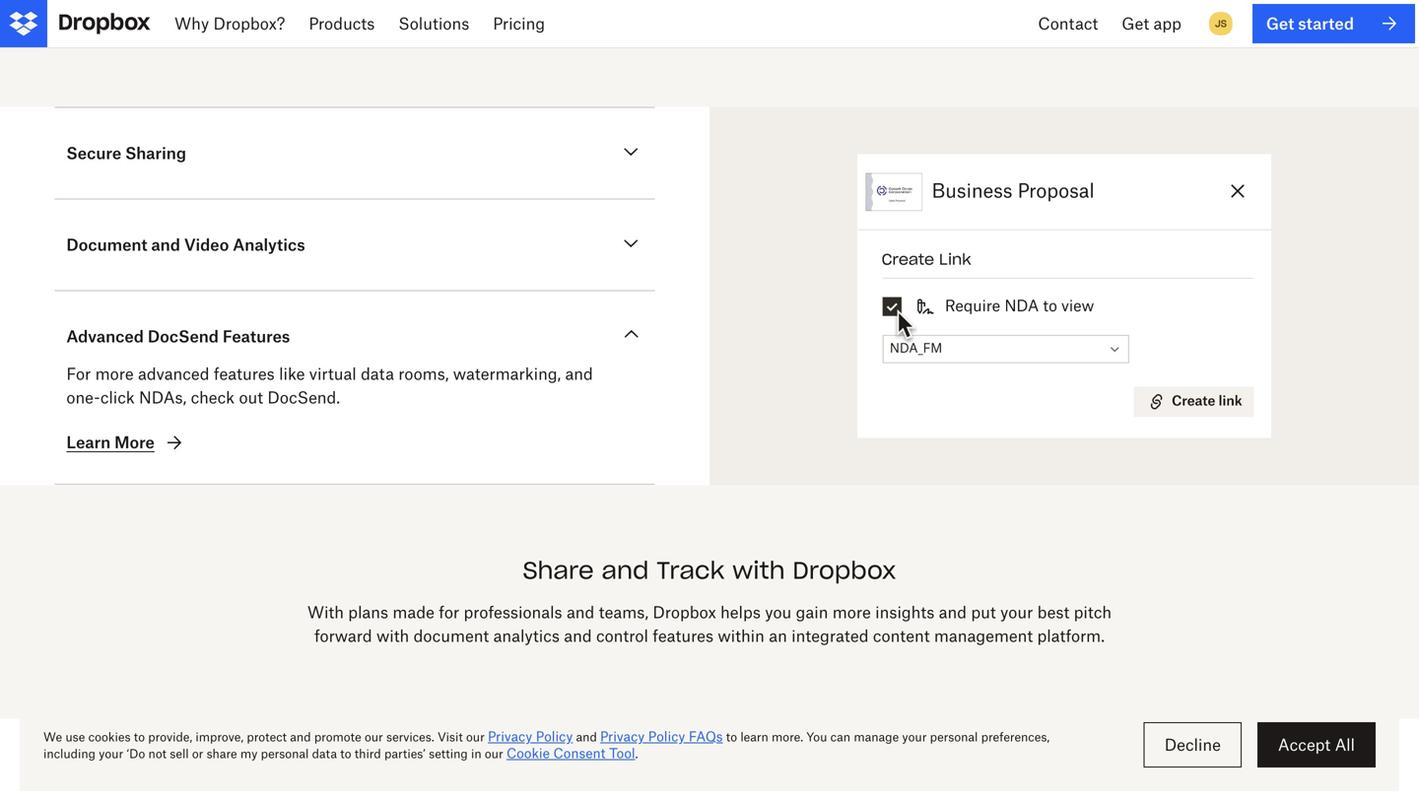 Task type: describe. For each thing, give the bounding box(es) containing it.
dropbox?
[[213, 14, 285, 33]]

why
[[175, 14, 209, 33]]

into
[[853, 0, 899, 8]]

advanced docsend features
[[66, 327, 290, 346]]

advanced
[[138, 365, 210, 384]]

get app
[[1122, 14, 1182, 33]]

security,
[[454, 0, 561, 8]]

analytics
[[233, 235, 305, 255]]

externally
[[786, 7, 908, 37]]

with plans made for professionals and teams, dropbox helps you gain more insights and put your best pitch forward with document analytics and control features within an integrated content management platform.
[[308, 603, 1112, 646]]

contact button
[[1027, 0, 1110, 47]]

your
[[1001, 603, 1034, 622]]

get for get app
[[1122, 14, 1150, 33]]

more
[[114, 433, 155, 452]]

rooms,
[[399, 365, 449, 384]]

learn
[[66, 433, 111, 452]]

analytics
[[494, 627, 560, 646]]

share
[[709, 7, 779, 37]]

document
[[414, 627, 489, 646]]

like
[[279, 365, 305, 384]]

features inside 'for more advanced features like virtual data rooms, watermarking, and one-click ndas, check out docsend.'
[[214, 365, 275, 384]]

get started link
[[1253, 4, 1416, 43]]

for
[[66, 365, 91, 384]]

videos
[[567, 7, 649, 37]]

more inside 'for more advanced features like virtual data rooms, watermarking, and one-click ndas, check out docsend.'
[[95, 365, 134, 384]]

insights inside advanced security, analytics, and insights into the documents and videos you share externally
[[750, 0, 845, 8]]

the
[[907, 0, 948, 8]]

integrated
[[792, 627, 869, 646]]

click
[[100, 388, 135, 407]]

products button
[[297, 0, 387, 47]]

dropbox inside with plans made for professionals and teams, dropbox helps you gain more insights and put your best pitch forward with document analytics and control features within an integrated content management platform.
[[653, 603, 716, 622]]

management
[[935, 627, 1033, 646]]

and left put
[[939, 603, 967, 622]]

more inside with plans made for professionals and teams, dropbox helps you gain more insights and put your best pitch forward with document analytics and control features within an integrated content management platform.
[[833, 603, 871, 622]]

docsend.
[[268, 388, 340, 407]]

video
[[184, 235, 229, 255]]

and left the video
[[151, 235, 180, 255]]

ndas,
[[139, 388, 187, 407]]

secure sharing
[[66, 144, 186, 163]]

check
[[191, 388, 235, 407]]

image image
[[757, 155, 1372, 438]]

and left teams,
[[567, 603, 595, 622]]

for
[[439, 603, 460, 622]]

js button
[[1206, 8, 1237, 39]]

learn more link
[[66, 431, 186, 455]]

advanced for advanced security, analytics, and insights into the documents and videos you share externally
[[323, 0, 447, 8]]

pricing
[[493, 14, 545, 33]]

documents
[[955, 0, 1097, 8]]

one-
[[66, 388, 100, 407]]

within
[[718, 627, 765, 646]]



Task type: locate. For each thing, give the bounding box(es) containing it.
you
[[656, 7, 701, 37], [765, 603, 792, 622]]

docsend
[[148, 327, 219, 346]]

secure
[[66, 144, 121, 163]]

and inside 'for more advanced features like virtual data rooms, watermarking, and one-click ndas, check out docsend.'
[[565, 365, 593, 384]]

more up click
[[95, 365, 134, 384]]

insights
[[750, 0, 845, 8], [876, 603, 935, 622]]

js
[[1216, 17, 1227, 30]]

document and video analytics
[[66, 235, 305, 255]]

get app button
[[1110, 0, 1194, 47]]

advanced security, analytics, and insights into the documents and videos you share externally
[[323, 0, 1097, 37]]

put
[[972, 603, 997, 622]]

advanced inside advanced security, analytics, and insights into the documents and videos you share externally
[[323, 0, 447, 8]]

0 horizontal spatial dropbox
[[653, 603, 716, 622]]

1 horizontal spatial with
[[733, 556, 785, 586]]

analytics,
[[568, 0, 688, 8]]

0 vertical spatial advanced
[[323, 0, 447, 8]]

helps
[[721, 603, 761, 622]]

with inside with plans made for professionals and teams, dropbox helps you gain more insights and put your best pitch forward with document analytics and control features within an integrated content management platform.
[[377, 627, 409, 646]]

professionals
[[464, 603, 563, 622]]

advanced for advanced docsend features
[[66, 327, 144, 346]]

watermarking,
[[453, 365, 561, 384]]

with
[[733, 556, 785, 586], [377, 627, 409, 646]]

data
[[361, 365, 394, 384]]

with up helps
[[733, 556, 785, 586]]

products
[[309, 14, 375, 33]]

0 vertical spatial insights
[[750, 0, 845, 8]]

you left share
[[656, 7, 701, 37]]

1 vertical spatial dropbox
[[653, 603, 716, 622]]

0 horizontal spatial advanced
[[66, 327, 144, 346]]

pricing link
[[481, 0, 557, 47]]

document
[[66, 235, 148, 255]]

and
[[695, 0, 743, 8], [512, 7, 560, 37], [151, 235, 180, 255], [565, 365, 593, 384], [602, 556, 649, 586], [567, 603, 595, 622], [939, 603, 967, 622], [564, 627, 592, 646]]

features inside with plans made for professionals and teams, dropbox helps you gain more insights and put your best pitch forward with document analytics and control features within an integrated content management platform.
[[653, 627, 714, 646]]

insights left into
[[750, 0, 845, 8]]

solutions button
[[387, 0, 481, 47]]

features left 'within' at bottom right
[[653, 627, 714, 646]]

sharing
[[125, 144, 186, 163]]

1 vertical spatial advanced
[[66, 327, 144, 346]]

insights up content at the bottom right of page
[[876, 603, 935, 622]]

0 horizontal spatial features
[[214, 365, 275, 384]]

1 vertical spatial with
[[377, 627, 409, 646]]

learn more
[[66, 433, 155, 452]]

0 vertical spatial you
[[656, 7, 701, 37]]

1 horizontal spatial dropbox
[[793, 556, 897, 586]]

insights inside with plans made for professionals and teams, dropbox helps you gain more insights and put your best pitch forward with document analytics and control features within an integrated content management platform.
[[876, 603, 935, 622]]

teams,
[[599, 603, 649, 622]]

control
[[596, 627, 649, 646]]

you inside advanced security, analytics, and insights into the documents and videos you share externally
[[656, 7, 701, 37]]

advanced
[[323, 0, 447, 8], [66, 327, 144, 346]]

0 vertical spatial more
[[95, 365, 134, 384]]

1 horizontal spatial get
[[1267, 14, 1295, 33]]

you inside with plans made for professionals and teams, dropbox helps you gain more insights and put your best pitch forward with document analytics and control features within an integrated content management platform.
[[765, 603, 792, 622]]

best
[[1038, 603, 1070, 622]]

features up out
[[214, 365, 275, 384]]

advanced up for
[[66, 327, 144, 346]]

1 vertical spatial features
[[653, 627, 714, 646]]

features
[[223, 327, 290, 346]]

1 horizontal spatial insights
[[876, 603, 935, 622]]

started
[[1299, 14, 1355, 33]]

why dropbox?
[[175, 14, 285, 33]]

pitch
[[1074, 603, 1112, 622]]

with
[[308, 603, 344, 622]]

share
[[523, 556, 594, 586]]

and up teams,
[[602, 556, 649, 586]]

virtual
[[309, 365, 357, 384]]

and right watermarking,
[[565, 365, 593, 384]]

0 vertical spatial features
[[214, 365, 275, 384]]

and left videos
[[512, 7, 560, 37]]

1 vertical spatial more
[[833, 603, 871, 622]]

advanced up products
[[323, 0, 447, 8]]

1 horizontal spatial features
[[653, 627, 714, 646]]

track
[[657, 556, 725, 586]]

with down made
[[377, 627, 409, 646]]

0 vertical spatial dropbox
[[793, 556, 897, 586]]

platform.
[[1038, 627, 1105, 646]]

and right analytics,
[[695, 0, 743, 8]]

dropbox up 'gain'
[[793, 556, 897, 586]]

1 vertical spatial you
[[765, 603, 792, 622]]

an
[[769, 627, 788, 646]]

share and track with dropbox
[[523, 556, 897, 586]]

you up an
[[765, 603, 792, 622]]

1 horizontal spatial you
[[765, 603, 792, 622]]

app
[[1154, 14, 1182, 33]]

0 horizontal spatial get
[[1122, 14, 1150, 33]]

get left app
[[1122, 14, 1150, 33]]

0 vertical spatial with
[[733, 556, 785, 586]]

get for get started
[[1267, 14, 1295, 33]]

0 horizontal spatial more
[[95, 365, 134, 384]]

out
[[239, 388, 263, 407]]

more
[[95, 365, 134, 384], [833, 603, 871, 622]]

forward
[[314, 627, 372, 646]]

dropbox down track
[[653, 603, 716, 622]]

solutions
[[399, 14, 470, 33]]

why dropbox? button
[[163, 0, 297, 47]]

0 horizontal spatial you
[[656, 7, 701, 37]]

get started
[[1267, 14, 1355, 33]]

content
[[873, 627, 930, 646]]

get
[[1267, 14, 1295, 33], [1122, 14, 1150, 33]]

1 horizontal spatial advanced
[[323, 0, 447, 8]]

0 horizontal spatial insights
[[750, 0, 845, 8]]

get inside dropdown button
[[1122, 14, 1150, 33]]

made
[[393, 603, 435, 622]]

more up integrated
[[833, 603, 871, 622]]

and left control
[[564, 627, 592, 646]]

contact
[[1039, 14, 1099, 33]]

get left started
[[1267, 14, 1295, 33]]

dropbox
[[793, 556, 897, 586], [653, 603, 716, 622]]

plans
[[348, 603, 389, 622]]

1 horizontal spatial more
[[833, 603, 871, 622]]

0 horizontal spatial with
[[377, 627, 409, 646]]

for more advanced features like virtual data rooms, watermarking, and one-click ndas, check out docsend.
[[66, 365, 593, 407]]

gain
[[796, 603, 829, 622]]

1 vertical spatial insights
[[876, 603, 935, 622]]

features
[[214, 365, 275, 384], [653, 627, 714, 646]]



Task type: vqa. For each thing, say whether or not it's contained in the screenshot.
second row from the bottom of the table containing Saved in
no



